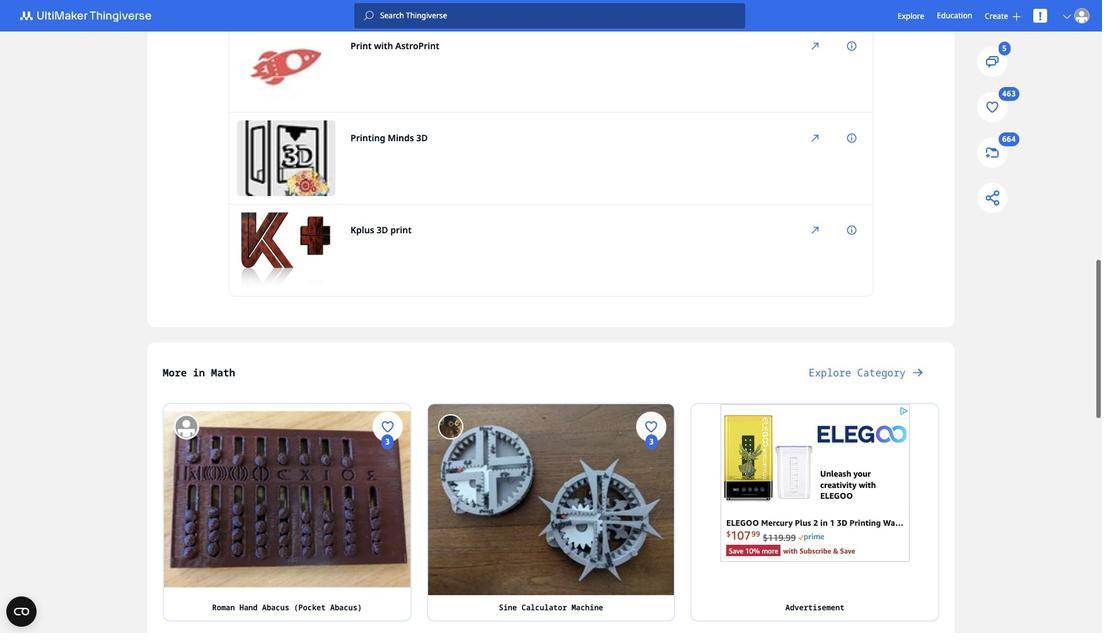 Task type: describe. For each thing, give the bounding box(es) containing it.
education
[[937, 10, 972, 21]]

in
[[193, 366, 205, 380]]

kplus 3d print
[[351, 224, 412, 236]]

avatar image for 5
[[438, 414, 463, 439]]

kplus
[[351, 224, 374, 236]]

thumbnail representing roman hand abacus (pocket abacus) image
[[164, 404, 410, 595]]

print
[[351, 40, 372, 52]]

with
[[374, 40, 393, 52]]

2 horizontal spatial avatar image
[[1074, 8, 1089, 23]]

Search Thingiverse text field
[[374, 11, 745, 21]]

hand
[[239, 602, 258, 613]]

1 horizontal spatial 3d
[[416, 132, 428, 144]]

664
[[1002, 134, 1016, 145]]

3 for 5
[[649, 436, 654, 447]]

astroprint
[[395, 40, 439, 52]]

explore category link
[[794, 357, 939, 388]]

(pocket
[[294, 602, 326, 613]]

create button
[[985, 10, 1021, 21]]

explore for the explore button
[[898, 10, 924, 21]]

machine
[[571, 602, 603, 613]]

explore category
[[809, 366, 906, 380]]

!
[[1039, 8, 1042, 23]]

print
[[390, 224, 412, 236]]

math
[[211, 366, 235, 380]]

roman
[[212, 602, 235, 613]]

advertisement
[[786, 602, 845, 613]]

makerbot logo image
[[13, 8, 166, 23]]

! link
[[1033, 8, 1047, 23]]

create
[[985, 10, 1008, 21]]

thumbnail representing sine calculator machine image
[[428, 404, 674, 595]]

printing
[[351, 132, 385, 144]]

0 for roman hand abacus (pocket abacus)
[[385, 574, 390, 585]]



Task type: vqa. For each thing, say whether or not it's contained in the screenshot.
Kplus
yes



Task type: locate. For each thing, give the bounding box(es) containing it.
open widget image
[[6, 596, 37, 627]]

explore left education link
[[898, 10, 924, 21]]

3d right minds
[[416, 132, 428, 144]]

1 horizontal spatial 5
[[1002, 43, 1007, 54]]

search control image
[[364, 11, 374, 21]]

2 0 from the left
[[649, 574, 654, 585]]

education link
[[937, 9, 972, 23]]

explore left category
[[809, 366, 851, 380]]

printing minds 3d
[[351, 132, 428, 144]]

explore for explore category
[[809, 366, 851, 380]]

0 vertical spatial 5
[[1002, 43, 1007, 54]]

3d
[[416, 132, 428, 144], [377, 224, 388, 236]]

calculator
[[522, 602, 567, 613]]

1 horizontal spatial avatar image
[[438, 414, 463, 439]]

0 horizontal spatial 3d
[[377, 224, 388, 236]]

avatar image for 3
[[174, 414, 199, 439]]

3 for 3
[[385, 436, 390, 447]]

advertisement element
[[720, 404, 910, 562]]

avatar image
[[1074, 8, 1089, 23], [174, 414, 199, 439], [438, 414, 463, 439]]

0
[[385, 574, 390, 585], [649, 574, 654, 585]]

abacus
[[262, 602, 289, 613]]

sine calculator machine link
[[428, 595, 674, 620]]

0 vertical spatial 3d
[[416, 132, 428, 144]]

sine
[[499, 602, 517, 613]]

category
[[857, 366, 906, 380]]

3
[[385, 436, 390, 447], [649, 436, 654, 447], [385, 505, 390, 516]]

more
[[163, 366, 187, 380]]

5
[[1002, 43, 1007, 54], [649, 505, 654, 516]]

sine calculator machine
[[499, 602, 603, 613]]

0 horizontal spatial 0
[[385, 574, 390, 585]]

minds
[[388, 132, 414, 144]]

roman hand abacus (pocket abacus) link
[[164, 595, 410, 620]]

1 vertical spatial explore
[[809, 366, 851, 380]]

0 vertical spatial explore
[[898, 10, 924, 21]]

explore button
[[898, 10, 924, 21]]

3d left print
[[377, 224, 388, 236]]

explore
[[898, 10, 924, 21], [809, 366, 851, 380]]

0 horizontal spatial 5
[[649, 505, 654, 516]]

more in math
[[163, 366, 235, 380]]

abacus)
[[330, 602, 362, 613]]

1 horizontal spatial explore
[[898, 10, 924, 21]]

463
[[1002, 89, 1016, 99]]

1 vertical spatial 5
[[649, 505, 654, 516]]

0 horizontal spatial explore
[[809, 366, 851, 380]]

print with astroprint
[[351, 40, 439, 52]]

1 horizontal spatial 0
[[649, 574, 654, 585]]

roman hand abacus (pocket abacus)
[[212, 602, 362, 613]]

0 horizontal spatial avatar image
[[174, 414, 199, 439]]

0 for sine calculator machine
[[649, 574, 654, 585]]

plusicon image
[[1013, 12, 1021, 20]]

1 vertical spatial 3d
[[377, 224, 388, 236]]

1 0 from the left
[[385, 574, 390, 585]]



